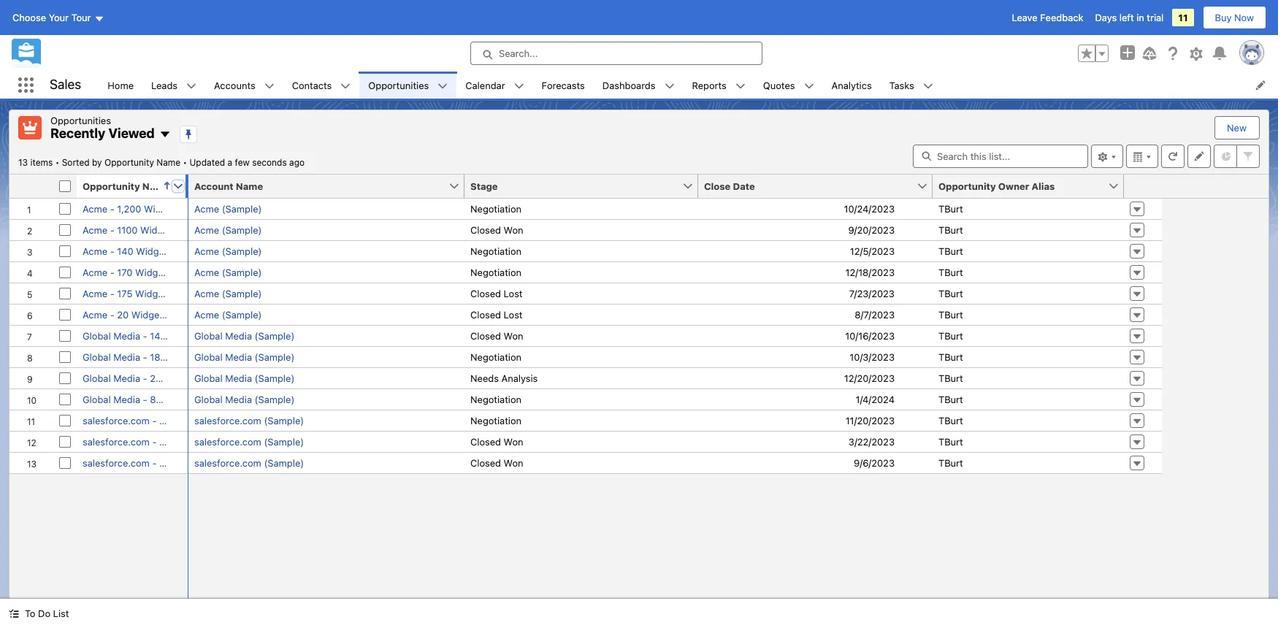 Task type: locate. For each thing, give the bounding box(es) containing it.
text default image right contacts at left
[[341, 81, 351, 91]]

global media (sample) for 12/20/2023
[[194, 372, 295, 384]]

4 closed from the top
[[470, 330, 501, 342]]

1 salesforce.com (sample) from the top
[[194, 415, 304, 426]]

2 text default image from the left
[[923, 81, 933, 91]]

1 closed won from the top
[[470, 224, 523, 236]]

1 horizontal spatial 140
[[150, 330, 166, 342]]

2 salesforce.com (sample) from the top
[[194, 436, 304, 447]]

3 acme (sample) link from the top
[[194, 245, 262, 257]]

by
[[92, 157, 102, 168]]

140 up 170
[[117, 245, 133, 257]]

text default image right leads
[[186, 81, 197, 91]]

2 negotiation from the top
[[470, 245, 522, 257]]

2 • from the left
[[183, 157, 187, 168]]

10/16/2023
[[845, 330, 895, 342]]

2 salesforce.com (sample) link from the top
[[194, 436, 304, 447]]

closed lost for acme - 175 widgets (sample)
[[470, 287, 523, 299]]

acme - 20 widgets (sample)
[[83, 309, 210, 320]]

recently viewed grid
[[9, 174, 1162, 474]]

0 vertical spatial closed lost
[[470, 287, 523, 299]]

choose your tour
[[12, 12, 91, 23]]

0 vertical spatial 140
[[117, 245, 133, 257]]

12/20/2023
[[844, 372, 895, 384]]

closed won
[[470, 224, 523, 236], [470, 330, 523, 342], [470, 436, 523, 447], [470, 457, 523, 469]]

acme (sample) for acme - 175 widgets (sample)
[[194, 287, 262, 299]]

text default image inside quotes list item
[[804, 81, 814, 91]]

text default image left calendar link
[[438, 81, 448, 91]]

8 tburt from the top
[[939, 351, 963, 363]]

4 global media (sample) link from the top
[[194, 393, 295, 405]]

salesforce.com (sample) link for 9/6/2023
[[194, 457, 304, 469]]

text default image inside contacts list item
[[341, 81, 351, 91]]

3 global media (sample) from the top
[[194, 372, 295, 384]]

salesforce.com down global media - 80 widgets (sample)
[[194, 415, 261, 426]]

text default image up 13 items • sorted by opportunity name • updated a few seconds ago
[[159, 129, 171, 140]]

new
[[1227, 122, 1247, 134]]

1 closed from the top
[[470, 224, 501, 236]]

1/4/2024
[[856, 393, 895, 405]]

0 horizontal spatial •
[[55, 157, 59, 168]]

0 vertical spatial salesforce.com (sample)
[[194, 415, 304, 426]]

search... button
[[470, 42, 763, 65]]

salesforce.com (sample) link
[[194, 415, 304, 426], [194, 436, 304, 447], [194, 457, 304, 469]]

4 negotiation from the top
[[470, 351, 522, 363]]

global media - 140 widgets (sample) link
[[83, 330, 248, 342]]

1100
[[117, 224, 138, 236]]

opportunities
[[368, 79, 429, 91], [50, 115, 111, 126]]

acme - 1100 widgets (sample)
[[83, 224, 219, 236]]

contacts list item
[[283, 72, 360, 99]]

text default image inside 'reports' list item
[[735, 81, 746, 91]]

closed lost
[[470, 287, 523, 299], [470, 309, 523, 320]]

list containing home
[[99, 72, 1278, 99]]

1 vertical spatial salesforce.com (sample) link
[[194, 436, 304, 447]]

•
[[55, 157, 59, 168], [183, 157, 187, 168]]

180
[[150, 351, 166, 363]]

widgets right 80
[[164, 393, 201, 405]]

lost for acme - 175 widgets (sample)
[[504, 287, 523, 299]]

name down few
[[236, 180, 263, 192]]

buy now
[[1215, 12, 1254, 23]]

calendar link
[[457, 72, 514, 99]]

search...
[[499, 47, 538, 59]]

(sample)
[[183, 203, 223, 214], [222, 203, 262, 214], [179, 224, 219, 236], [222, 224, 262, 236], [175, 245, 215, 257], [222, 245, 262, 257], [174, 266, 214, 278], [222, 266, 262, 278], [174, 287, 214, 299], [222, 287, 262, 299], [170, 309, 210, 320], [222, 309, 262, 320], [208, 330, 248, 342], [255, 330, 295, 342], [208, 351, 248, 363], [255, 351, 295, 363], [209, 372, 249, 384], [255, 372, 295, 384], [204, 393, 244, 405], [255, 393, 295, 405], [264, 415, 304, 426], [264, 436, 304, 447], [212, 457, 252, 469], [264, 457, 304, 469]]

7 tburt from the top
[[939, 330, 963, 342]]

4 tburt from the top
[[939, 266, 963, 278]]

3 closed from the top
[[470, 309, 501, 320]]

0 vertical spatial lost
[[504, 287, 523, 299]]

1 salesforce.com (sample) link from the top
[[194, 415, 304, 426]]

5 tburt from the top
[[939, 287, 963, 299]]

needs analysis
[[470, 372, 538, 384]]

5 negotiation from the top
[[470, 393, 522, 405]]

4 acme (sample) link from the top
[[194, 266, 262, 278]]

9 tburt from the top
[[939, 372, 963, 384]]

salesforce.com (sample) link for 3/22/2023
[[194, 436, 304, 447]]

0 horizontal spatial opportunities
[[50, 115, 111, 126]]

reports
[[692, 79, 727, 91]]

global media - 180 widgets (sample) link
[[83, 351, 248, 363]]

negotiation for 10/3/2023
[[470, 351, 522, 363]]

2 closed lost from the top
[[470, 309, 523, 320]]

name for account name
[[236, 180, 263, 192]]

widgets up the global media - 180 widgets (sample) 'link'
[[169, 330, 205, 342]]

closed for acme - 20 widgets (sample)
[[470, 309, 501, 320]]

• right items
[[55, 157, 59, 168]]

3 global media (sample) link from the top
[[194, 372, 295, 384]]

alias
[[1032, 180, 1055, 192]]

closed lost for acme - 20 widgets (sample)
[[470, 309, 523, 320]]

account
[[194, 180, 233, 192]]

opportunity inside button
[[939, 180, 996, 192]]

opportunity name element
[[77, 174, 197, 198]]

None search field
[[913, 144, 1088, 168]]

10 tburt from the top
[[939, 393, 963, 405]]

20
[[117, 309, 129, 320]]

2 lost from the top
[[504, 309, 523, 320]]

acme (sample) for acme - 170 widgets (sample)
[[194, 266, 262, 278]]

80
[[150, 393, 162, 405]]

0 vertical spatial salesforce.com (sample) link
[[194, 415, 304, 426]]

4 acme (sample) from the top
[[194, 266, 262, 278]]

a
[[228, 157, 232, 168]]

2 global media (sample) from the top
[[194, 351, 295, 363]]

list
[[53, 608, 69, 619]]

1 global media (sample) link from the top
[[194, 330, 295, 342]]

2 closed from the top
[[470, 287, 501, 299]]

1 global media (sample) from the top
[[194, 330, 295, 342]]

accounts list item
[[205, 72, 283, 99]]

1 tburt from the top
[[939, 203, 963, 214]]

global media (sample)
[[194, 330, 295, 342], [194, 351, 295, 363], [194, 372, 295, 384], [194, 393, 295, 405]]

text default image
[[186, 81, 197, 91], [264, 81, 274, 91], [438, 81, 448, 91], [514, 81, 524, 91], [664, 81, 675, 91], [735, 81, 746, 91], [804, 81, 814, 91], [159, 129, 171, 140], [9, 609, 19, 619]]

viewed
[[108, 126, 155, 141]]

name for opportunity name
[[142, 180, 170, 192]]

salesforce.com right 75
[[194, 457, 261, 469]]

2 acme (sample) from the top
[[194, 224, 262, 236]]

analysis
[[501, 372, 538, 384]]

75
[[159, 457, 170, 469]]

tburt
[[939, 203, 963, 214], [939, 224, 963, 236], [939, 245, 963, 257], [939, 266, 963, 278], [939, 287, 963, 299], [939, 309, 963, 320], [939, 330, 963, 342], [939, 351, 963, 363], [939, 372, 963, 384], [939, 393, 963, 405], [939, 415, 963, 426], [939, 436, 963, 447], [939, 457, 963, 469]]

home
[[108, 79, 134, 91]]

closed
[[470, 224, 501, 236], [470, 287, 501, 299], [470, 309, 501, 320], [470, 330, 501, 342], [470, 436, 501, 447], [470, 457, 501, 469]]

salesforce.com for 11/20/2023
[[194, 415, 261, 426]]

2 won from the top
[[504, 330, 523, 342]]

3 negotiation from the top
[[470, 266, 522, 278]]

6 acme (sample) from the top
[[194, 309, 262, 320]]

global
[[83, 330, 111, 342], [194, 330, 223, 342], [83, 351, 111, 363], [194, 351, 223, 363], [83, 372, 111, 384], [194, 372, 223, 384], [83, 393, 111, 405], [194, 393, 223, 405]]

acme - 170 widgets (sample)
[[83, 266, 214, 278]]

salesforce.com up salesforce.com - 75 widgets (sample)
[[194, 436, 261, 447]]

3 won from the top
[[504, 436, 523, 447]]

tburt for 9/6/2023
[[939, 457, 963, 469]]

4 global media (sample) from the top
[[194, 393, 295, 405]]

tburt for 10/16/2023
[[939, 330, 963, 342]]

1 vertical spatial 140
[[150, 330, 166, 342]]

tour
[[71, 12, 91, 23]]

- left 175
[[110, 287, 114, 299]]

2 vertical spatial salesforce.com (sample)
[[194, 457, 304, 469]]

calendar list item
[[457, 72, 533, 99]]

text default image inside calendar list item
[[514, 81, 524, 91]]

acme - 1,200 widgets (sample) link
[[83, 203, 223, 214]]

0 horizontal spatial text default image
[[341, 81, 351, 91]]

name up acme - 1,200 widgets (sample) link
[[142, 180, 170, 192]]

group
[[1078, 45, 1109, 62]]

opportunity inside button
[[83, 180, 140, 192]]

12 tburt from the top
[[939, 436, 963, 447]]

6 tburt from the top
[[939, 309, 963, 320]]

opportunity down search recently viewed list view. search box
[[939, 180, 996, 192]]

feedback
[[1040, 12, 1084, 23]]

2 acme (sample) link from the top
[[194, 224, 262, 236]]

global media (sample) link for 10/16/2023
[[194, 330, 295, 342]]

widgets down acme - 1,200 widgets (sample) link
[[140, 224, 177, 236]]

1 vertical spatial salesforce.com (sample)
[[194, 436, 304, 447]]

widgets down acme - 170 widgets (sample) "link"
[[135, 287, 172, 299]]

opportunity down recently viewed status in the top of the page
[[83, 180, 140, 192]]

salesforce.com (sample) for 11/20/2023
[[194, 415, 304, 426]]

acme - 1100 widgets (sample) link
[[83, 224, 219, 236]]

closed won for global media - 140 widgets (sample)
[[470, 330, 523, 342]]

2 closed won from the top
[[470, 330, 523, 342]]

11 tburt from the top
[[939, 415, 963, 426]]

global media (sample) for 1/4/2024
[[194, 393, 295, 405]]

widgets
[[144, 203, 180, 214], [140, 224, 177, 236], [136, 245, 173, 257], [135, 266, 172, 278], [135, 287, 172, 299], [131, 309, 168, 320], [169, 330, 205, 342], [169, 351, 205, 363], [170, 372, 207, 384], [164, 393, 201, 405], [173, 457, 210, 469]]

acme
[[83, 203, 107, 214], [194, 203, 219, 214], [83, 224, 107, 236], [194, 224, 219, 236], [83, 245, 107, 257], [194, 245, 219, 257], [83, 266, 107, 278], [194, 266, 219, 278], [83, 287, 107, 299], [194, 287, 219, 299], [83, 309, 107, 320], [194, 309, 219, 320]]

- left 170
[[110, 266, 114, 278]]

140
[[117, 245, 133, 257], [150, 330, 166, 342]]

widgets right 180
[[169, 351, 205, 363]]

text default image left to
[[9, 609, 19, 619]]

stage
[[470, 180, 498, 192]]

6 closed from the top
[[470, 457, 501, 469]]

text default image for reports
[[735, 81, 746, 91]]

text default image for tasks
[[923, 81, 933, 91]]

owner
[[999, 180, 1030, 192]]

global left 180
[[83, 351, 111, 363]]

opportunity name
[[83, 180, 170, 192]]

contacts
[[292, 79, 332, 91]]

text default image inside leads list item
[[186, 81, 197, 91]]

acme (sample) link for acme - 170 widgets (sample)
[[194, 266, 262, 278]]

3 tburt from the top
[[939, 245, 963, 257]]

text default image inside accounts 'list item'
[[264, 81, 274, 91]]

text default image inside to do list button
[[9, 609, 19, 619]]

won for global media - 140 widgets (sample)
[[504, 330, 523, 342]]

1 lost from the top
[[504, 287, 523, 299]]

acme (sample) link for acme - 20 widgets (sample)
[[194, 309, 262, 320]]

1 horizontal spatial •
[[183, 157, 187, 168]]

1 horizontal spatial opportunities
[[368, 79, 429, 91]]

text default image down search...
[[514, 81, 524, 91]]

4 closed won from the top
[[470, 457, 523, 469]]

cell inside recently viewed grid
[[53, 174, 77, 198]]

accounts link
[[205, 72, 264, 99]]

5 acme (sample) from the top
[[194, 287, 262, 299]]

cell
[[53, 174, 77, 198]]

salesforce.com
[[194, 415, 261, 426], [194, 436, 261, 447], [83, 457, 150, 469], [194, 457, 261, 469]]

opportunity name button
[[77, 174, 172, 198]]

5 acme (sample) link from the top
[[194, 287, 262, 299]]

close date element
[[698, 174, 942, 198]]

dashboards list item
[[594, 72, 683, 99]]

name inside button
[[236, 180, 263, 192]]

name
[[157, 157, 181, 168], [142, 180, 170, 192], [236, 180, 263, 192]]

acme (sample) for acme - 1100 widgets (sample)
[[194, 224, 262, 236]]

leave feedback link
[[1012, 12, 1084, 23]]

global media - 200 widgets (sample)
[[83, 372, 249, 384]]

leave feedback
[[1012, 12, 1084, 23]]

6 acme (sample) link from the top
[[194, 309, 262, 320]]

recently
[[50, 126, 105, 141]]

global media (sample) link for 1/4/2024
[[194, 393, 295, 405]]

1 negotiation from the top
[[470, 203, 522, 214]]

text default image right reports on the top right
[[735, 81, 746, 91]]

opportunity for opportunity owner alias
[[939, 180, 996, 192]]

name left updated
[[157, 157, 181, 168]]

dashboards link
[[594, 72, 664, 99]]

salesforce.com - 75 widgets (sample)
[[83, 457, 252, 469]]

2 global media (sample) link from the top
[[194, 351, 295, 363]]

3 salesforce.com (sample) from the top
[[194, 457, 304, 469]]

tburt for 10/3/2023
[[939, 351, 963, 363]]

contacts link
[[283, 72, 341, 99]]

3 salesforce.com (sample) link from the top
[[194, 457, 304, 469]]

text default image right quotes
[[804, 81, 814, 91]]

text default image left reports link at right
[[664, 81, 675, 91]]

2 vertical spatial salesforce.com (sample) link
[[194, 457, 304, 469]]

close date button
[[698, 174, 917, 198]]

name inside button
[[142, 180, 170, 192]]

4 won from the top
[[504, 457, 523, 469]]

text default image
[[341, 81, 351, 91], [923, 81, 933, 91]]

0 horizontal spatial 140
[[117, 245, 133, 257]]

text default image inside the 'opportunities' 'list item'
[[438, 81, 448, 91]]

tburt for 12/5/2023
[[939, 245, 963, 257]]

sales
[[50, 77, 81, 92]]

1 vertical spatial lost
[[504, 309, 523, 320]]

widgets up the 'acme - 1100 widgets (sample)' link
[[144, 203, 180, 214]]

text default image for opportunities
[[438, 81, 448, 91]]

1 won from the top
[[504, 224, 523, 236]]

media
[[113, 330, 140, 342], [225, 330, 252, 342], [113, 351, 140, 363], [225, 351, 252, 363], [113, 372, 140, 384], [225, 372, 252, 384], [113, 393, 140, 405], [225, 393, 252, 405]]

140 up 180
[[150, 330, 166, 342]]

text default image inside dashboards list item
[[664, 81, 675, 91]]

5 closed from the top
[[470, 436, 501, 447]]

11/20/2023
[[846, 415, 895, 426]]

1 vertical spatial closed lost
[[470, 309, 523, 320]]

1 text default image from the left
[[341, 81, 351, 91]]

text default image inside tasks list item
[[923, 81, 933, 91]]

text default image right tasks
[[923, 81, 933, 91]]

13 tburt from the top
[[939, 457, 963, 469]]

12/18/2023
[[846, 266, 895, 278]]

1 horizontal spatial text default image
[[923, 81, 933, 91]]

forecasts
[[542, 79, 585, 91]]

global up the global media - 180 widgets (sample) 'link'
[[194, 330, 223, 342]]

list
[[99, 72, 1278, 99]]

to do list button
[[0, 599, 78, 628]]

1 closed lost from the top
[[470, 287, 523, 299]]

text default image right "accounts"
[[264, 81, 274, 91]]

2 tburt from the top
[[939, 224, 963, 236]]

opportunities inside 'list item'
[[368, 79, 429, 91]]

0 vertical spatial opportunities
[[368, 79, 429, 91]]

• left updated
[[183, 157, 187, 168]]

global media (sample) link for 10/3/2023
[[194, 351, 295, 363]]

opportunity
[[104, 157, 154, 168], [83, 180, 140, 192], [939, 180, 996, 192]]



Task type: vqa. For each thing, say whether or not it's contained in the screenshot.
first text default icon
yes



Task type: describe. For each thing, give the bounding box(es) containing it.
global down the global media - 180 widgets (sample) 'link'
[[194, 372, 223, 384]]

leave
[[1012, 12, 1038, 23]]

salesforce.com for 3/22/2023
[[194, 436, 261, 447]]

- left 1,200
[[110, 203, 114, 214]]

stage button
[[465, 174, 682, 198]]

opportunity owner alias
[[939, 180, 1055, 192]]

10/3/2023
[[850, 351, 895, 363]]

account name element
[[188, 174, 473, 198]]

3 closed won from the top
[[470, 436, 523, 447]]

to
[[25, 608, 35, 619]]

opportunity owner alias element
[[933, 174, 1133, 198]]

closed for acme - 175 widgets (sample)
[[470, 287, 501, 299]]

text default image for calendar
[[514, 81, 524, 91]]

acme (sample) link for acme - 1100 widgets (sample)
[[194, 224, 262, 236]]

close date
[[704, 180, 755, 192]]

6 negotiation from the top
[[470, 415, 522, 426]]

do
[[38, 608, 50, 619]]

quotes link
[[754, 72, 804, 99]]

closed won for salesforce.com - 75 widgets (sample)
[[470, 457, 523, 469]]

stage element
[[465, 174, 707, 198]]

global down global media - 200 widgets (sample)
[[194, 393, 223, 405]]

analytics
[[832, 79, 872, 91]]

acme - 140 widgets (sample) link
[[83, 245, 215, 257]]

won for acme - 1100 widgets (sample)
[[504, 224, 523, 236]]

updated
[[190, 157, 225, 168]]

tburt for 7/23/2023
[[939, 287, 963, 299]]

recently viewed|opportunities|list view element
[[9, 110, 1270, 599]]

12/5/2023
[[850, 245, 895, 257]]

quotes
[[763, 79, 795, 91]]

ago
[[289, 157, 305, 168]]

accounts
[[214, 79, 255, 91]]

leads link
[[142, 72, 186, 99]]

acme (sample) link for acme - 175 widgets (sample)
[[194, 287, 262, 299]]

- left 20
[[110, 309, 114, 320]]

global down acme - 20 widgets (sample)
[[83, 330, 111, 342]]

widgets right '200'
[[170, 372, 207, 384]]

tburt for 12/18/2023
[[939, 266, 963, 278]]

Search Recently Viewed list view. search field
[[913, 144, 1088, 168]]

text default image for leads
[[186, 81, 197, 91]]

acme - 175 widgets (sample)
[[83, 287, 214, 299]]

widgets down acme - 175 widgets (sample)
[[131, 309, 168, 320]]

your
[[49, 12, 69, 23]]

action element
[[1124, 174, 1162, 198]]

forecasts link
[[533, 72, 594, 99]]

in
[[1137, 12, 1145, 23]]

9/20/2023
[[848, 224, 895, 236]]

text default image for accounts
[[264, 81, 274, 91]]

tburt for 9/20/2023
[[939, 224, 963, 236]]

3 acme (sample) from the top
[[194, 245, 262, 257]]

1,200
[[117, 203, 141, 214]]

opportunities image
[[18, 116, 42, 140]]

to do list
[[25, 608, 69, 619]]

tasks link
[[881, 72, 923, 99]]

acme - 140 widgets (sample)
[[83, 245, 215, 257]]

acme (sample) for acme - 20 widgets (sample)
[[194, 309, 262, 320]]

1 • from the left
[[55, 157, 59, 168]]

dashboards
[[603, 79, 656, 91]]

account name button
[[188, 174, 449, 198]]

175
[[117, 287, 133, 299]]

global media - 80 widgets (sample) link
[[83, 393, 244, 405]]

action image
[[1124, 174, 1162, 198]]

salesforce.com (sample) for 3/22/2023
[[194, 436, 304, 447]]

tburt for 11/20/2023
[[939, 415, 963, 426]]

days
[[1095, 12, 1117, 23]]

tburt for 3/22/2023
[[939, 436, 963, 447]]

tburt for 12/20/2023
[[939, 372, 963, 384]]

salesforce.com - 75 widgets (sample) link
[[83, 457, 252, 469]]

- down acme - 20 widgets (sample)
[[143, 330, 147, 342]]

recently viewed status
[[18, 157, 190, 168]]

global left '200'
[[83, 372, 111, 384]]

200
[[150, 372, 167, 384]]

global media (sample) for 10/3/2023
[[194, 351, 295, 363]]

trial
[[1147, 12, 1164, 23]]

tburt for 8/7/2023
[[939, 309, 963, 320]]

global up global media - 200 widgets (sample)
[[194, 351, 223, 363]]

salesforce.com (sample) for 9/6/2023
[[194, 457, 304, 469]]

reports list item
[[683, 72, 754, 99]]

- up acme - 170 widgets (sample)
[[110, 245, 114, 257]]

widgets down acme - 1100 widgets (sample)
[[136, 245, 173, 257]]

tburt for 1/4/2024
[[939, 393, 963, 405]]

account name
[[194, 180, 263, 192]]

9/6/2023
[[854, 457, 895, 469]]

3/22/2023
[[849, 436, 895, 447]]

buy
[[1215, 12, 1232, 23]]

7/23/2023
[[849, 287, 895, 299]]

widgets right 75
[[173, 457, 210, 469]]

global left 80
[[83, 393, 111, 405]]

negotiation for 12/5/2023
[[470, 245, 522, 257]]

global media - 80 widgets (sample)
[[83, 393, 244, 405]]

item number image
[[9, 174, 53, 198]]

170
[[117, 266, 133, 278]]

opportunity owner alias button
[[933, 174, 1108, 198]]

closed for salesforce.com - 75 widgets (sample)
[[470, 457, 501, 469]]

opportunity for opportunity name
[[83, 180, 140, 192]]

1 vertical spatial opportunities
[[50, 115, 111, 126]]

date
[[733, 180, 755, 192]]

salesforce.com left 75
[[83, 457, 150, 469]]

items
[[30, 157, 53, 168]]

home link
[[99, 72, 142, 99]]

13 items • sorted by opportunity name • updated a few seconds ago
[[18, 157, 305, 168]]

negotiation for 1/4/2024
[[470, 393, 522, 405]]

closed won for acme - 1100 widgets (sample)
[[470, 224, 523, 236]]

analytics link
[[823, 72, 881, 99]]

acme - 175 widgets (sample) link
[[83, 287, 214, 299]]

acme - 20 widgets (sample) link
[[83, 309, 210, 320]]

text default image for dashboards
[[664, 81, 675, 91]]

text default image for quotes
[[804, 81, 814, 91]]

closed for global media - 140 widgets (sample)
[[470, 330, 501, 342]]

1 acme (sample) from the top
[[194, 203, 262, 214]]

- left '200'
[[143, 372, 147, 384]]

few
[[235, 157, 250, 168]]

tburt for 10/24/2023
[[939, 203, 963, 214]]

days left in trial
[[1095, 12, 1164, 23]]

acme - 170 widgets (sample) link
[[83, 266, 214, 278]]

opportunities link
[[360, 72, 438, 99]]

salesforce.com (sample) link for 11/20/2023
[[194, 415, 304, 426]]

opportunity up opportunity name
[[104, 157, 154, 168]]

closed for acme - 1100 widgets (sample)
[[470, 224, 501, 236]]

tasks list item
[[881, 72, 942, 99]]

11
[[1179, 12, 1188, 23]]

global media - 140 widgets (sample)
[[83, 330, 248, 342]]

close
[[704, 180, 731, 192]]

calendar
[[466, 79, 505, 91]]

leads
[[151, 79, 178, 91]]

global media - 200 widgets (sample) link
[[83, 372, 249, 384]]

tasks
[[890, 79, 914, 91]]

global media (sample) link for 12/20/2023
[[194, 372, 295, 384]]

won for salesforce.com - 75 widgets (sample)
[[504, 457, 523, 469]]

negotiation for 12/18/2023
[[470, 266, 522, 278]]

buy now button
[[1203, 6, 1267, 29]]

now
[[1235, 12, 1254, 23]]

opportunities list item
[[360, 72, 457, 99]]

quotes list item
[[754, 72, 823, 99]]

- left 1100
[[110, 224, 114, 236]]

- left 80
[[143, 393, 147, 405]]

reports link
[[683, 72, 735, 99]]

- left 75
[[152, 457, 157, 469]]

negotiation for 10/24/2023
[[470, 203, 522, 214]]

lost for acme - 20 widgets (sample)
[[504, 309, 523, 320]]

- left 180
[[143, 351, 147, 363]]

item number element
[[9, 174, 53, 198]]

1 acme (sample) link from the top
[[194, 203, 262, 214]]

seconds
[[252, 157, 287, 168]]

global media (sample) for 10/16/2023
[[194, 330, 295, 342]]

text default image for contacts
[[341, 81, 351, 91]]

widgets down acme - 140 widgets (sample) link
[[135, 266, 172, 278]]

choose
[[12, 12, 46, 23]]

leads list item
[[142, 72, 205, 99]]

salesforce.com for 9/6/2023
[[194, 457, 261, 469]]

10/24/2023
[[844, 203, 895, 214]]



